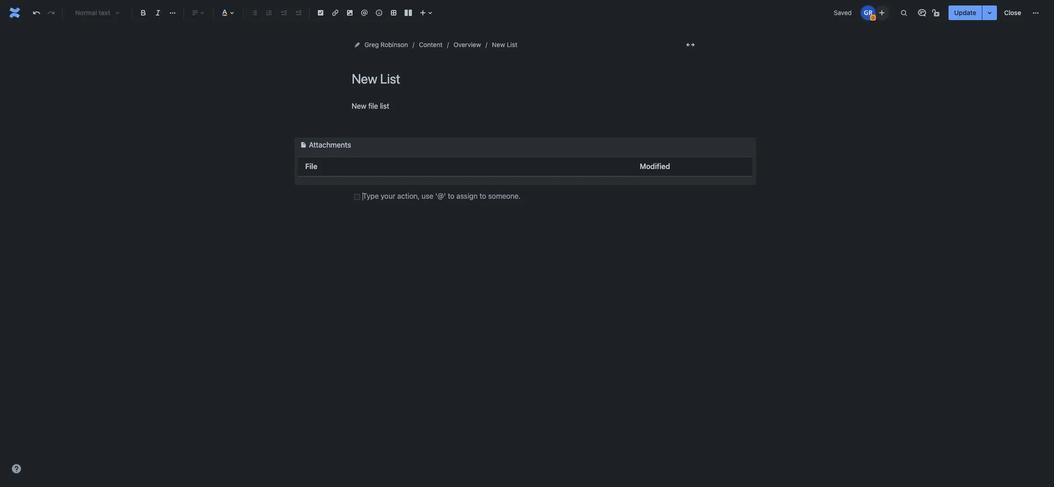 Task type: describe. For each thing, give the bounding box(es) containing it.
attachments image
[[298, 139, 309, 150]]

confluence image
[[7, 5, 22, 20]]

table image
[[388, 7, 399, 18]]

close
[[1005, 9, 1022, 16]]

numbered list ⌘⇧7 image
[[264, 7, 275, 18]]

close button
[[999, 5, 1027, 20]]

list
[[507, 41, 518, 48]]

update button
[[949, 5, 982, 20]]

add image, video, or file image
[[344, 7, 355, 18]]

more formatting image
[[167, 7, 178, 18]]

make page full-width image
[[685, 39, 696, 50]]

help image
[[11, 463, 22, 474]]

overview
[[454, 41, 481, 48]]

new list link
[[492, 39, 518, 50]]

robinson
[[381, 41, 408, 48]]

adjust update settings image
[[984, 7, 995, 18]]

attachments
[[309, 141, 351, 149]]

italic ⌘i image
[[153, 7, 164, 18]]

outdent ⇧tab image
[[278, 7, 289, 18]]

link image
[[330, 7, 341, 18]]

find and replace image
[[899, 7, 910, 18]]

new list
[[492, 41, 518, 48]]



Task type: vqa. For each thing, say whether or not it's contained in the screenshot.
To
no



Task type: locate. For each thing, give the bounding box(es) containing it.
no restrictions image
[[932, 7, 943, 18]]

1 horizontal spatial new
[[492, 41, 505, 48]]

list
[[380, 102, 389, 110]]

emoji image
[[374, 7, 385, 18]]

action item image
[[315, 7, 326, 18]]

greg robinson image
[[861, 5, 876, 20]]

new for new file list
[[352, 102, 367, 110]]

move this page image
[[354, 41, 361, 48]]

file
[[368, 102, 378, 110]]

redo ⌘⇧z image
[[46, 7, 57, 18]]

Give this page a title text field
[[352, 71, 699, 86]]

greg robinson link
[[365, 39, 408, 50]]

saved
[[834, 9, 852, 16]]

content
[[419, 41, 443, 48]]

greg robinson
[[365, 41, 408, 48]]

overview link
[[454, 39, 481, 50]]

more image
[[1031, 7, 1042, 18]]

bold ⌘b image
[[138, 7, 149, 18]]

modified
[[640, 162, 670, 171]]

new inside new list link
[[492, 41, 505, 48]]

bullet list ⌘⇧8 image
[[249, 7, 260, 18]]

new inside main content area, start typing to enter text. text field
[[352, 102, 367, 110]]

0 vertical spatial new
[[492, 41, 505, 48]]

confluence image
[[7, 5, 22, 20]]

new file list
[[352, 102, 389, 110]]

0 horizontal spatial new
[[352, 102, 367, 110]]

undo ⌘z image
[[31, 7, 42, 18]]

file
[[305, 162, 318, 171]]

layouts image
[[403, 7, 414, 18]]

new left list
[[492, 41, 505, 48]]

new
[[492, 41, 505, 48], [352, 102, 367, 110]]

content link
[[419, 39, 443, 50]]

greg
[[365, 41, 379, 48]]

indent tab image
[[293, 7, 304, 18]]

invite to edit image
[[877, 7, 888, 18]]

Main content area, start typing to enter text. text field
[[294, 100, 756, 203]]

1 vertical spatial new
[[352, 102, 367, 110]]

new for new list
[[492, 41, 505, 48]]

mention image
[[359, 7, 370, 18]]

update
[[955, 9, 977, 16]]

new left file
[[352, 102, 367, 110]]

comment icon image
[[917, 7, 928, 18]]



